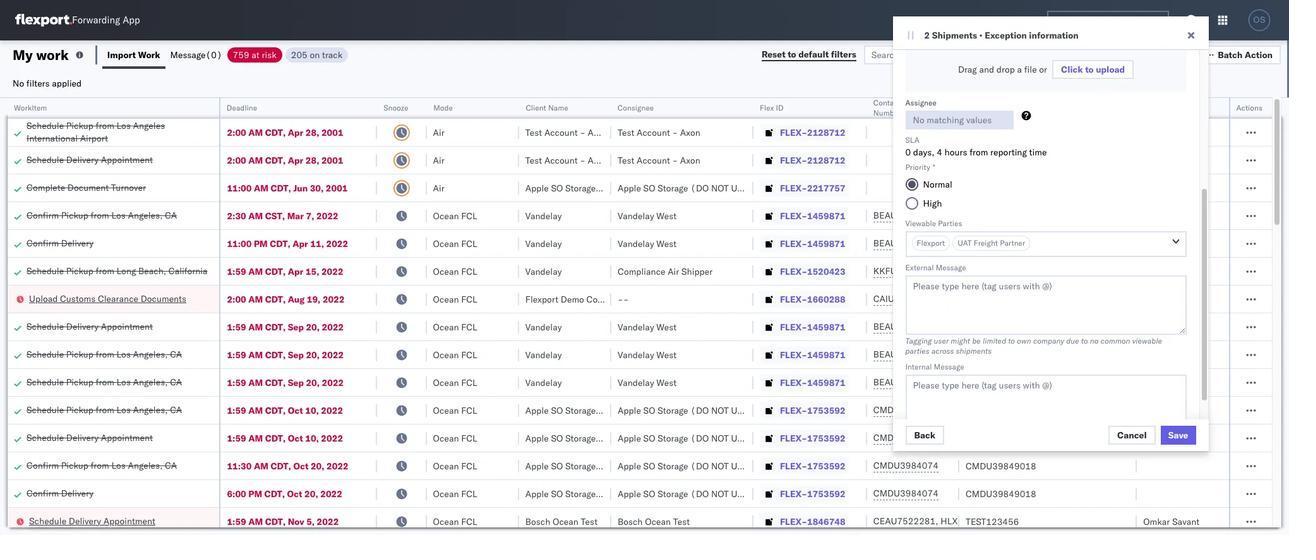 Task type: vqa. For each thing, say whether or not it's contained in the screenshot.


Task type: describe. For each thing, give the bounding box(es) containing it.
schedule delivery appointment for 1:59 am cdt, sep 20, 2022
[[27, 321, 153, 332]]

2:30
[[227, 210, 246, 221]]

28, for schedule delivery appointment
[[306, 154, 319, 166]]

confirm delivery for 11:00
[[27, 237, 94, 249]]

1:59 am cdt, oct 10, 2022 for schedule delivery appointment
[[227, 432, 343, 444]]

batch
[[1218, 49, 1243, 60]]

my work
[[13, 46, 69, 63]]

drag
[[958, 64, 977, 75]]

2 sep from the top
[[288, 349, 304, 360]]

schedule pickup from long beach, california button
[[27, 264, 208, 278]]

exception
[[1091, 49, 1132, 60]]

5 beau1234567, bozo1234565, tcnu1234565 from the top
[[874, 377, 1069, 388]]

7 ocean fcl from the top
[[433, 377, 477, 388]]

import
[[107, 49, 136, 60]]

3 ocean fcl from the top
[[433, 266, 477, 277]]

3 1459871 from the top
[[807, 321, 846, 333]]

back
[[914, 430, 936, 441]]

2 flex- from the top
[[780, 154, 807, 166]]

15 flex- from the top
[[780, 516, 807, 527]]

3 1:59 from the top
[[227, 349, 246, 360]]

consignee inside button
[[618, 103, 654, 112]]

clearance
[[98, 293, 138, 304]]

default
[[799, 49, 829, 60]]

759
[[233, 49, 249, 60]]

confirm delivery link for 6:00 pm cdt, oct 20, 2022
[[27, 487, 94, 499]]

to left the no
[[1081, 336, 1088, 346]]

9 ocean fcl from the top
[[433, 432, 477, 444]]

external message
[[906, 263, 966, 272]]

fcl for confirm pickup from los angeles, ca button corresponding to 2:30
[[461, 210, 477, 221]]

resize handle column header for client name button
[[596, 98, 612, 535]]

resize handle column header for deadline button
[[362, 98, 377, 535]]

30,
[[310, 182, 324, 194]]

angeles
[[133, 120, 165, 131]]

5 1459871 from the top
[[807, 377, 846, 388]]

resize handle column header for workitem 'button'
[[204, 98, 219, 535]]

assignee
[[906, 98, 937, 107]]

mode
[[433, 103, 453, 112]]

forwarding
[[72, 14, 120, 26]]

14 flex- from the top
[[780, 488, 807, 499]]

fcl for 1st schedule pickup from los angeles, ca 'button' from the top of the page
[[461, 349, 477, 360]]

delivery for 2:00 am cdt, apr 28, 2001
[[66, 154, 99, 165]]

confirm for 11:30 am cdt, oct 20, 2022
[[27, 460, 59, 471]]

complete document turnover
[[27, 182, 146, 193]]

apr for schedule pickup from los angeles international airport
[[288, 127, 303, 138]]

9 flex- from the top
[[780, 349, 807, 360]]

apr for schedule delivery appointment
[[288, 154, 303, 166]]

1753592 for schedule pickup from los angeles, ca
[[807, 405, 846, 416]]

6 ocean fcl from the top
[[433, 349, 477, 360]]

client name
[[525, 103, 568, 112]]

0191967788 for schedule delivery appointment
[[966, 154, 1021, 166]]

drop
[[997, 64, 1015, 75]]

fcl for confirm delivery button associated with 6:00
[[461, 488, 477, 499]]

priority
[[906, 162, 930, 172]]

3 tcnu1234565 from the top
[[1007, 321, 1069, 332]]

cmdu3984074 for confirm delivery
[[874, 488, 939, 499]]

apr for schedule pickup from long beach, california
[[288, 266, 303, 277]]

cst,
[[265, 210, 285, 221]]

parties
[[906, 346, 930, 356]]

4 flex1459871 from the top
[[966, 377, 1025, 388]]

fcl for 1:59 am cdt, sep 20, 2022's schedule delivery appointment button
[[461, 321, 477, 333]]

5 flex- from the top
[[780, 238, 807, 249]]

compliance  air shipper
[[618, 266, 713, 277]]

flex-1753592 for confirm delivery
[[780, 488, 846, 499]]

3 flex- from the top
[[780, 182, 807, 194]]

airport
[[80, 132, 108, 144]]

from inside schedule pickup from los angeles international airport
[[96, 120, 114, 131]]

2 ocean fcl from the top
[[433, 238, 477, 249]]

12 ocean fcl from the top
[[433, 516, 477, 527]]

pickup for first schedule pickup from los angeles, ca link from the bottom of the page
[[66, 404, 93, 415]]

vandelay west for the confirm delivery link for 11:00 pm cdt, apr 11, 2022
[[618, 238, 677, 249]]

oct for confirm delivery
[[287, 488, 302, 499]]

tcnu1234565 for first schedule pickup from los angeles, ca link from the top of the page
[[1007, 349, 1069, 360]]

upload
[[1096, 64, 1125, 75]]

1 flex- from the top
[[780, 127, 807, 138]]

omkar savant for ymluw236679313
[[1144, 293, 1200, 305]]

high
[[923, 198, 942, 209]]

20, for confirm pickup from los angeles, ca link corresponding to 11:30 am cdt, oct 20, 2022
[[311, 460, 324, 472]]

1 ocean fcl from the top
[[433, 210, 477, 221]]

fcl for schedule delivery appointment button related to 1:59 am cdt, oct 10, 2022
[[461, 432, 477, 444]]

tcnu1234565 for second schedule pickup from los angeles, ca link from the top of the page
[[1007, 377, 1069, 388]]

fcl for 2nd schedule pickup from los angeles, ca 'button' from the bottom
[[461, 377, 477, 388]]

no
[[1090, 336, 1099, 346]]

2:30 am cst, mar 7, 2022
[[227, 210, 338, 221]]

test123456
[[966, 516, 1019, 527]]

pickup for second schedule pickup from los angeles, ca link from the top of the page
[[66, 376, 93, 388]]

shipments
[[956, 346, 992, 356]]

1520423
[[807, 266, 846, 277]]

3 vandelay west from the top
[[618, 321, 677, 333]]

to down file
[[1085, 64, 1094, 75]]

shipments
[[932, 30, 977, 41]]

confirm pickup from los angeles, ca button for 2:30
[[27, 209, 177, 223]]

flex id
[[760, 103, 784, 112]]

limited
[[983, 336, 1007, 346]]

drag and drop a file or
[[958, 64, 1048, 75]]

actions
[[1237, 103, 1263, 112]]

pickup for confirm pickup from los angeles, ca link corresponding to 11:30 am cdt, oct 20, 2022
[[61, 460, 88, 471]]

flex
[[760, 103, 774, 112]]

caiu7969337
[[874, 293, 933, 305]]

mbl/mawb numbers
[[966, 103, 1043, 112]]

work
[[138, 49, 160, 60]]

uat freight partner
[[958, 238, 1026, 248]]

2 beau1234567, from the top
[[874, 238, 938, 249]]

2
[[925, 30, 930, 41]]

7 1:59 from the top
[[227, 516, 246, 527]]

delivery for 6:00 pm cdt, oct 20, 2022
[[61, 487, 94, 499]]

schedule delivery appointment button for 1:59 am cdt, oct 10, 2022
[[27, 431, 153, 445]]

3 schedule pickup from los angeles, ca link from the top
[[27, 403, 182, 416]]

4 1459871 from the top
[[807, 349, 846, 360]]

be
[[972, 336, 981, 346]]

confirm for 6:00 pm cdt, oct 20, 2022
[[27, 487, 59, 499]]

aug
[[288, 293, 305, 305]]

10, for schedule delivery appointment
[[305, 432, 319, 444]]

1 1:59 am cdt, sep 20, 2022 from the top
[[227, 321, 344, 333]]

3 resize handle column header from the left
[[412, 98, 427, 535]]

2 west from the top
[[657, 238, 677, 249]]

container numbers button
[[867, 95, 947, 118]]

8 ocean fcl from the top
[[433, 405, 477, 416]]

omkar savant for test123456
[[1144, 516, 1200, 527]]

resize handle column header for flex id button
[[852, 98, 867, 535]]

20, for second schedule pickup from los angeles, ca link from the top of the page
[[306, 377, 320, 388]]

flex-1520423
[[780, 266, 846, 277]]

west for first schedule pickup from los angeles, ca link from the top of the page
[[657, 349, 677, 360]]

cmdu3984074 for confirm pickup from los angeles, ca
[[874, 460, 939, 471]]

10 ocean fcl from the top
[[433, 460, 477, 472]]

forwarding app
[[72, 14, 140, 26]]

•
[[980, 30, 983, 41]]

20, for first schedule pickup from los angeles, ca link from the top of the page
[[306, 349, 320, 360]]

1753592 for confirm pickup from los angeles, ca
[[807, 460, 846, 472]]

(0)
[[206, 49, 222, 60]]

1 sep from the top
[[288, 321, 304, 333]]

sla
[[906, 135, 920, 145]]

reset
[[762, 49, 786, 60]]

mbl/mawb numbers button
[[960, 100, 1125, 113]]

upload customs clearance documents button
[[29, 292, 186, 306]]

*
[[933, 162, 935, 172]]

on
[[310, 49, 320, 60]]

flexport for flexport
[[917, 238, 945, 248]]

confirm pickup from los angeles, ca button for 11:30
[[27, 459, 177, 473]]

applied
[[52, 77, 82, 89]]

3 schedule pickup from los angeles, ca button from the top
[[27, 403, 182, 417]]

5 1:59 from the top
[[227, 405, 246, 416]]

0 vertical spatial message
[[170, 49, 206, 60]]

company
[[1033, 336, 1065, 346]]

sla 0 days, 4 hours from reporting time
[[906, 135, 1047, 158]]

12 flex- from the top
[[780, 432, 807, 444]]

5 beau1234567, from the top
[[874, 377, 938, 388]]

1 vertical spatial consignee
[[587, 293, 629, 305]]

schedule delivery appointment button for 1:59 am cdt, sep 20, 2022
[[27, 320, 153, 334]]

california
[[169, 265, 208, 276]]

--
[[618, 293, 629, 305]]

client name button
[[519, 100, 599, 113]]

my
[[13, 46, 33, 63]]

user
[[934, 336, 949, 346]]

Search Shipments (/) text field
[[1047, 11, 1169, 30]]

2 1459871 from the top
[[807, 238, 846, 249]]

1:59 am cdt, sep 20, 2022 for first schedule pickup from los angeles, ca link from the top of the page
[[227, 349, 344, 360]]

segu4454778
[[1065, 265, 1127, 277]]

savant for test123456
[[1173, 516, 1200, 527]]

3 beau1234567, bozo1234565, tcnu1234565 from the top
[[874, 321, 1069, 332]]

workitem
[[14, 103, 47, 112]]

ca for confirm pickup from los angeles, ca button corresponding to 2:30
[[165, 209, 177, 221]]

1:59 am cdt, oct 10, 2022 for schedule pickup from los angeles, ca
[[227, 405, 343, 416]]

tagging
[[906, 336, 932, 346]]

vandelay west for confirm pickup from los angeles, ca link for 2:30 am cst, mar 7, 2022
[[618, 210, 677, 221]]

11 resize handle column header from the left
[[1257, 98, 1272, 535]]

8 flex- from the top
[[780, 321, 807, 333]]

track
[[322, 49, 343, 60]]

1 beau1234567, from the top
[[874, 210, 938, 221]]

10 resize handle column header from the left
[[1215, 98, 1230, 535]]

5,
[[306, 516, 315, 527]]

205
[[291, 49, 308, 60]]

3 bozo1234565, from the top
[[940, 321, 1005, 332]]

3 sep from the top
[[288, 377, 304, 388]]

batch action button
[[1199, 45, 1281, 64]]

oct for confirm pickup from los angeles, ca
[[293, 460, 309, 472]]

2 bosch from the left
[[618, 516, 643, 527]]

2 bosch ocean test from the left
[[618, 516, 690, 527]]

11 flex- from the top
[[780, 405, 807, 416]]

pm for 11:00
[[254, 238, 268, 249]]

shipper
[[682, 266, 713, 277]]

ca for 1st schedule pickup from los angeles, ca 'button' from the top of the page
[[170, 348, 182, 360]]

upload customs clearance documents
[[29, 293, 186, 304]]

delivery for 1:59 am cdt, sep 20, 2022
[[66, 321, 99, 332]]

1753592 for confirm delivery
[[807, 488, 846, 499]]

internal
[[906, 362, 932, 371]]

2001 for schedule pickup from los angeles international airport
[[322, 127, 343, 138]]

2:00 am cdt, apr 28, 2001 for schedule delivery appointment
[[227, 154, 343, 166]]

resize handle column header for mode "button"
[[504, 98, 519, 535]]

exception
[[985, 30, 1027, 41]]

to left own
[[1008, 336, 1015, 346]]

flex id button
[[754, 100, 855, 113]]

1 schedule pickup from los angeles, ca button from the top
[[27, 348, 182, 362]]

Please type here (tag users with @) text field
[[906, 375, 1187, 434]]

flex-1753592 for schedule pickup from los angeles, ca
[[780, 405, 846, 416]]

4 ocean fcl from the top
[[433, 293, 477, 305]]

resize handle column header for consignee button
[[738, 98, 754, 535]]

11:00 for 11:00 pm cdt, apr 11, 2022
[[227, 238, 252, 249]]

2 1:59 from the top
[[227, 321, 246, 333]]

flexport. image
[[15, 14, 72, 27]]

1 1459871 from the top
[[807, 210, 846, 221]]

documents
[[141, 293, 186, 304]]

cancel button
[[1109, 426, 1156, 445]]

ca for 11:30 confirm pickup from los angeles, ca button
[[165, 460, 177, 471]]

7 flex- from the top
[[780, 293, 807, 305]]

container numbers
[[874, 98, 907, 118]]

confirm pickup from los angeles, ca for 2:30
[[27, 209, 177, 221]]

confirm delivery button for 11:00
[[27, 237, 94, 250]]

priority *
[[906, 162, 935, 172]]

compliance
[[618, 266, 666, 277]]

11 ocean fcl from the top
[[433, 488, 477, 499]]

6 1:59 from the top
[[227, 432, 246, 444]]

Please type here (tag users with @) text field
[[906, 275, 1187, 335]]

flex-2128712 for schedule pickup from los angeles international airport
[[780, 127, 846, 138]]

4 fcl from the top
[[461, 293, 477, 305]]

international
[[27, 132, 78, 144]]



Task type: locate. For each thing, give the bounding box(es) containing it.
apr left 15,
[[288, 266, 303, 277]]

client
[[525, 103, 546, 112]]

schedule delivery appointment link for 1:59 am cdt, oct 10, 2022
[[27, 431, 153, 444]]

flex-1459871 for first schedule pickup from los angeles, ca link from the top of the page
[[780, 349, 846, 360]]

1 cmdu39849018 from the top
[[966, 460, 1037, 472]]

1 fcl from the top
[[461, 210, 477, 221]]

reset to default filters button
[[754, 45, 864, 64]]

2 1:59 am cdt, sep 20, 2022 from the top
[[227, 349, 344, 360]]

flex-1753592 for confirm pickup from los angeles, ca
[[780, 460, 846, 472]]

numbers for container numbers
[[874, 108, 905, 118]]

1 schedule pickup from los angeles, ca link from the top
[[27, 348, 182, 360]]

numbers for mbl/mawb numbers
[[1012, 103, 1043, 112]]

2001 right 30,
[[326, 182, 348, 194]]

os button
[[1245, 6, 1274, 35]]

lkju1111111,
[[1001, 265, 1063, 277]]

0 horizontal spatial numbers
[[874, 108, 905, 118]]

confirm delivery button for 6:00
[[27, 487, 94, 501]]

1 vertical spatial sep
[[288, 349, 304, 360]]

2 2:00 am cdt, apr 28, 2001 from the top
[[227, 154, 343, 166]]

cmdu3984074 for schedule delivery appointment
[[874, 432, 939, 443]]

from inside sla 0 days, 4 hours from reporting time
[[970, 147, 988, 158]]

2 vertical spatial schedule pickup from los angeles, ca
[[27, 404, 182, 415]]

1 horizontal spatial bosch ocean test
[[618, 516, 690, 527]]

apr down deadline button
[[288, 127, 303, 138]]

3 2:00 from the top
[[227, 293, 246, 305]]

bozo1234565, for the confirm delivery link for 11:00 pm cdt, apr 11, 2022
[[940, 238, 1005, 249]]

1 vertical spatial confirm delivery link
[[27, 487, 94, 499]]

demo
[[561, 293, 584, 305]]

2 vertical spatial 2:00
[[227, 293, 246, 305]]

2 flex-1753592 from the top
[[780, 432, 846, 444]]

1 schedule pickup from los angeles, ca from the top
[[27, 348, 182, 360]]

appointment for 1:59 am cdt, oct 10, 2022
[[101, 432, 153, 443]]

numbers inside "button"
[[1012, 103, 1043, 112]]

11:00 up 2:30
[[227, 182, 252, 194]]

1660288
[[807, 293, 846, 305]]

2 flex-1459871 from the top
[[780, 238, 846, 249]]

2 schedule pickup from los angeles, ca from the top
[[27, 376, 182, 388]]

2:00 for schedule pickup from los angeles international airport
[[227, 127, 246, 138]]

air for schedule delivery appointment
[[433, 154, 445, 166]]

2022
[[317, 210, 338, 221], [326, 238, 348, 249], [322, 266, 343, 277], [323, 293, 345, 305], [322, 321, 344, 333], [322, 349, 344, 360], [322, 377, 344, 388], [321, 405, 343, 416], [321, 432, 343, 444], [327, 460, 349, 472], [320, 488, 342, 499], [317, 516, 339, 527]]

fcl for third schedule pickup from los angeles, ca 'button'
[[461, 405, 477, 416]]

confirm pickup from los angeles, ca
[[27, 209, 177, 221], [27, 460, 177, 471]]

3 fcl from the top
[[461, 266, 477, 277]]

oct
[[288, 405, 303, 416], [288, 432, 303, 444], [293, 460, 309, 472], [287, 488, 302, 499]]

1 vertical spatial message
[[936, 263, 966, 272]]

save button
[[1161, 426, 1196, 445]]

beau1234567, down viewable
[[874, 238, 938, 249]]

4 flex-1459871 from the top
[[780, 349, 846, 360]]

1 flex-1753592 from the top
[[780, 405, 846, 416]]

freight
[[974, 238, 998, 248]]

2 fcl from the top
[[461, 238, 477, 249]]

0 vertical spatial confirm pickup from los angeles, ca
[[27, 209, 177, 221]]

2 omkar savant from the top
[[1144, 516, 1200, 527]]

filters right no
[[26, 77, 50, 89]]

1 vertical spatial 11:00
[[227, 238, 252, 249]]

bozo1234565, for second schedule pickup from los angeles, ca link from the top of the page
[[940, 377, 1005, 388]]

5 ocean fcl from the top
[[433, 321, 477, 333]]

3 flex-1753592 from the top
[[780, 460, 846, 472]]

0 vertical spatial 0191967788
[[966, 127, 1021, 138]]

bozo1234565, for confirm pickup from los angeles, ca link for 2:30 am cst, mar 7, 2022
[[940, 210, 1005, 221]]

28, down deadline button
[[306, 127, 319, 138]]

message right the work
[[170, 49, 206, 60]]

6:00
[[227, 488, 246, 499]]

pickup for schedule pickup from los angeles international airport link
[[66, 120, 93, 131]]

1 beau1234567, bozo1234565, tcnu1234565 from the top
[[874, 210, 1069, 221]]

schedule pickup from los angeles, ca for first schedule pickup from los angeles, ca link from the bottom of the page
[[27, 404, 182, 415]]

0 vertical spatial omkar
[[1144, 293, 1170, 305]]

1 omkar from the top
[[1144, 293, 1170, 305]]

1 vertical spatial confirm delivery
[[27, 487, 94, 499]]

4 flex- from the top
[[780, 210, 807, 221]]

2128712 up "2217757"
[[807, 154, 846, 166]]

0 vertical spatial omkar savant
[[1144, 293, 1200, 305]]

confirm delivery for 6:00
[[27, 487, 94, 499]]

beau1234567, down high
[[874, 210, 938, 221]]

normal
[[923, 179, 953, 190]]

schedule inside schedule pickup from los angeles international airport
[[27, 120, 64, 131]]

fcl for schedule pickup from long beach, california button at the left of page
[[461, 266, 477, 277]]

2:00 am cdt, apr 28, 2001 down deadline button
[[227, 127, 343, 138]]

5 vandelay west from the top
[[618, 377, 677, 388]]

9 fcl from the top
[[461, 432, 477, 444]]

1 horizontal spatial bosch
[[618, 516, 643, 527]]

viewable
[[1133, 336, 1162, 346]]

flex1459871 up limited at the right of page
[[966, 321, 1025, 333]]

to
[[788, 49, 796, 60], [1085, 64, 1094, 75], [1008, 336, 1015, 346], [1081, 336, 1088, 346]]

confirm delivery
[[27, 237, 94, 249], [27, 487, 94, 499]]

1 vertical spatial omkar savant
[[1144, 516, 1200, 527]]

los inside schedule pickup from los angeles international airport
[[117, 120, 131, 131]]

1:59
[[227, 266, 246, 277], [227, 321, 246, 333], [227, 349, 246, 360], [227, 377, 246, 388], [227, 405, 246, 416], [227, 432, 246, 444], [227, 516, 246, 527]]

0 vertical spatial consignee
[[618, 103, 654, 112]]

filters
[[831, 49, 857, 60], [26, 77, 50, 89]]

test account - axon
[[525, 127, 608, 138], [618, 127, 701, 138], [525, 154, 608, 166], [618, 154, 701, 166]]

flxt29342342
[[966, 266, 1031, 277]]

1 vertical spatial confirm pickup from los angeles, ca
[[27, 460, 177, 471]]

west for second schedule pickup from los angeles, ca link from the top of the page
[[657, 377, 677, 388]]

oct for schedule delivery appointment
[[288, 432, 303, 444]]

turnover
[[111, 182, 146, 193]]

1 vertical spatial pm
[[248, 488, 262, 499]]

1 vertical spatial 2128712
[[807, 154, 846, 166]]

resize handle column header for the container numbers "button"
[[945, 98, 960, 535]]

1 flex1459871 from the top
[[966, 238, 1025, 249]]

0 vertical spatial 2001
[[322, 127, 343, 138]]

0 vertical spatial 1:59 am cdt, oct 10, 2022
[[227, 405, 343, 416]]

4 1:59 from the top
[[227, 377, 246, 388]]

1 west from the top
[[657, 210, 677, 221]]

1 vertical spatial flexport
[[525, 293, 559, 305]]

flex-1459871 for confirm pickup from los angeles, ca link for 2:30 am cst, mar 7, 2022
[[780, 210, 846, 221]]

1 vertical spatial schedule pickup from los angeles, ca button
[[27, 376, 182, 389]]

storage
[[565, 182, 596, 194], [658, 182, 688, 194], [565, 405, 596, 416], [658, 405, 688, 416], [565, 432, 596, 444], [658, 432, 688, 444], [565, 460, 596, 472], [658, 460, 688, 472], [565, 488, 596, 499], [658, 488, 688, 499]]

deadline button
[[221, 100, 364, 113]]

8 resize handle column header from the left
[[945, 98, 960, 535]]

cancel
[[1118, 430, 1147, 441]]

beau1234567, up internal
[[874, 349, 938, 360]]

beau1234567, down internal
[[874, 377, 938, 388]]

apple so storage (do not use)
[[525, 182, 662, 194], [618, 182, 754, 194], [525, 405, 662, 416], [618, 405, 754, 416], [525, 432, 662, 444], [618, 432, 754, 444], [525, 460, 662, 472], [618, 460, 754, 472], [525, 488, 662, 499], [618, 488, 754, 499]]

flex-2128712 for schedule delivery appointment
[[780, 154, 846, 166]]

1 resize handle column header from the left
[[204, 98, 219, 535]]

2 schedule pickup from los angeles, ca link from the top
[[27, 376, 182, 388]]

reporting
[[991, 147, 1027, 158]]

schedule pickup from los angeles, ca for second schedule pickup from los angeles, ca link from the top of the page
[[27, 376, 182, 388]]

1 vertical spatial 1:59 am cdt, oct 10, 2022
[[227, 432, 343, 444]]

flexport inside button
[[917, 238, 945, 248]]

1 flex-2128712 from the top
[[780, 127, 846, 138]]

fcl for 11:00's confirm delivery button
[[461, 238, 477, 249]]

1 vertical spatial confirm delivery button
[[27, 487, 94, 501]]

1 1:59 am cdt, oct 10, 2022 from the top
[[227, 405, 343, 416]]

to right reset
[[788, 49, 796, 60]]

omkar for ymluw236679313
[[1144, 293, 1170, 305]]

oct for schedule pickup from los angeles, ca
[[288, 405, 303, 416]]

flex-1846748
[[780, 516, 846, 527]]

1 confirm pickup from los angeles, ca link from the top
[[27, 209, 177, 221]]

1:59 am cdt, sep 20, 2022
[[227, 321, 344, 333], [227, 349, 344, 360], [227, 377, 344, 388]]

1 horizontal spatial flexport
[[917, 238, 945, 248]]

0 vertical spatial confirm delivery button
[[27, 237, 94, 250]]

resize handle column header
[[204, 98, 219, 535], [362, 98, 377, 535], [412, 98, 427, 535], [504, 98, 519, 535], [596, 98, 612, 535], [738, 98, 754, 535], [852, 98, 867, 535], [945, 98, 960, 535], [1122, 98, 1137, 535], [1215, 98, 1230, 535], [1257, 98, 1272, 535]]

beau1234567, bozo1234565, tcnu1234565 up uat
[[874, 210, 1069, 221]]

filters right default
[[831, 49, 857, 60]]

11:00 down 2:30
[[227, 238, 252, 249]]

2001 down deadline button
[[322, 127, 343, 138]]

2 10, from the top
[[305, 432, 319, 444]]

1 vertical spatial flex-2128712
[[780, 154, 846, 166]]

0 horizontal spatial bosch
[[525, 516, 550, 527]]

2 vertical spatial sep
[[288, 377, 304, 388]]

0 vertical spatial confirm pickup from los angeles, ca link
[[27, 209, 177, 221]]

app
[[123, 14, 140, 26]]

flex1459871 down shipments in the right of the page
[[966, 377, 1025, 388]]

1 11:00 from the top
[[227, 182, 252, 194]]

0191967788 left 'time'
[[966, 154, 1021, 166]]

flex-1753592 for schedule delivery appointment
[[780, 432, 846, 444]]

numbers down container
[[874, 108, 905, 118]]

2 omkar from the top
[[1144, 516, 1170, 527]]

2 vertical spatial schedule pickup from los angeles, ca link
[[27, 403, 182, 416]]

0 horizontal spatial flexport
[[525, 293, 559, 305]]

2 28, from the top
[[306, 154, 319, 166]]

3 schedule pickup from los angeles, ca from the top
[[27, 404, 182, 415]]

2 vertical spatial 2001
[[326, 182, 348, 194]]

apr up jun
[[288, 154, 303, 166]]

0 vertical spatial flexport
[[917, 238, 945, 248]]

delivery
[[66, 154, 99, 165], [61, 237, 94, 249], [66, 321, 99, 332], [66, 432, 99, 443], [61, 487, 94, 499], [69, 515, 101, 527]]

0 vertical spatial filters
[[831, 49, 857, 60]]

3 west from the top
[[657, 321, 677, 333]]

tcnu1234565 up company
[[1007, 321, 1069, 332]]

None text field
[[906, 111, 1014, 130]]

ca for 2nd schedule pickup from los angeles, ca 'button' from the bottom
[[170, 376, 182, 388]]

flex-2128712 button
[[760, 124, 848, 141], [760, 124, 848, 141], [760, 151, 848, 169], [760, 151, 848, 169]]

bosch ocean test
[[525, 516, 598, 527], [618, 516, 690, 527]]

1 1753592 from the top
[[807, 405, 846, 416]]

hours
[[945, 147, 968, 158]]

cmdu3984074 for schedule pickup from los angeles, ca
[[874, 404, 939, 416]]

air for schedule pickup from los angeles international airport
[[433, 127, 445, 138]]

1 flex-1459871 from the top
[[780, 210, 846, 221]]

0 vertical spatial sep
[[288, 321, 304, 333]]

7 fcl from the top
[[461, 377, 477, 388]]

tcnu1234565 down company
[[1007, 349, 1069, 360]]

1 vertical spatial omkar
[[1144, 516, 1170, 527]]

filters inside button
[[831, 49, 857, 60]]

2001 up 30,
[[322, 154, 343, 166]]

0 vertical spatial 2128712
[[807, 127, 846, 138]]

tcnu1234565 down tagging user might be limited to own company due to no common viewable parties across shipments at the bottom right
[[1007, 377, 1069, 388]]

confirm delivery link
[[27, 237, 94, 249], [27, 487, 94, 499]]

28, for schedule pickup from los angeles international airport
[[306, 127, 319, 138]]

2 vertical spatial schedule pickup from los angeles, ca button
[[27, 403, 182, 417]]

1 vertical spatial 10,
[[305, 432, 319, 444]]

or
[[1039, 64, 1048, 75]]

message down uat
[[936, 263, 966, 272]]

schedule pickup from los angeles international airport
[[27, 120, 165, 144]]

air for complete document turnover
[[433, 182, 445, 194]]

confirm pickup from los angeles, ca link
[[27, 209, 177, 221], [27, 459, 177, 472]]

numbers down file
[[1012, 103, 1043, 112]]

1 horizontal spatial filters
[[831, 49, 857, 60]]

4 tcnu1234565 from the top
[[1007, 349, 1069, 360]]

risk
[[262, 49, 277, 60]]

beau1234567, bozo1234565, tcnu1234565 up ljiu1111116, at the right
[[874, 238, 1069, 249]]

flexport down viewable parties
[[917, 238, 945, 248]]

0 vertical spatial confirm delivery link
[[27, 237, 94, 249]]

beau1234567, bozo1234565, tcnu1234565 up be
[[874, 321, 1069, 332]]

0 vertical spatial schedule pickup from los angeles, ca link
[[27, 348, 182, 360]]

1 10, from the top
[[305, 405, 319, 416]]

1 confirm pickup from los angeles, ca button from the top
[[27, 209, 177, 223]]

at
[[252, 49, 260, 60]]

pickup for confirm pickup from los angeles, ca link for 2:30 am cst, mar 7, 2022
[[61, 209, 88, 221]]

2:00 am cdt, apr 28, 2001 up 11:00 am cdt, jun 30, 2001
[[227, 154, 343, 166]]

0 vertical spatial 2:00
[[227, 127, 246, 138]]

2 confirm pickup from los angeles, ca button from the top
[[27, 459, 177, 473]]

4 beau1234567, from the top
[[874, 349, 938, 360]]

2001 for schedule delivery appointment
[[322, 154, 343, 166]]

(do
[[598, 182, 617, 194], [691, 182, 709, 194], [598, 405, 617, 416], [691, 405, 709, 416], [598, 432, 617, 444], [691, 432, 709, 444], [598, 460, 617, 472], [691, 460, 709, 472], [598, 488, 617, 499], [691, 488, 709, 499]]

confirm pickup from los angeles, ca link for 11:30 am cdt, oct 20, 2022
[[27, 459, 177, 472]]

1846748
[[807, 516, 846, 527]]

confirm for 2:30 am cst, mar 7, 2022
[[27, 209, 59, 221]]

0 vertical spatial schedule pickup from los angeles, ca
[[27, 348, 182, 360]]

flex-1660288 button
[[760, 290, 848, 308], [760, 290, 848, 308]]

pickup for first schedule pickup from los angeles, ca link from the top of the page
[[66, 348, 93, 360]]

2 flex1459871 from the top
[[966, 321, 1025, 333]]

beau1234567, bozo1234565, tcnu1234565
[[874, 210, 1069, 221], [874, 238, 1069, 249], [874, 321, 1069, 332], [874, 349, 1069, 360], [874, 377, 1069, 388]]

3 beau1234567, from the top
[[874, 321, 938, 332]]

ocean
[[433, 210, 459, 221], [433, 238, 459, 249], [433, 266, 459, 277], [433, 293, 459, 305], [433, 321, 459, 333], [433, 349, 459, 360], [433, 377, 459, 388], [433, 405, 459, 416], [433, 432, 459, 444], [433, 460, 459, 472], [433, 488, 459, 499], [433, 516, 459, 527], [553, 516, 579, 527], [645, 516, 671, 527]]

ceau7522281,
[[874, 516, 939, 527]]

1 vertical spatial savant
[[1173, 516, 1200, 527]]

delivery for 11:00 pm cdt, apr 11, 2022
[[61, 237, 94, 249]]

workitem button
[[8, 100, 207, 113]]

10 fcl from the top
[[461, 460, 477, 472]]

5 tcnu1234565 from the top
[[1007, 377, 1069, 388]]

vandelay west for first schedule pickup from los angeles, ca link from the top of the page
[[618, 349, 677, 360]]

2:00 for schedule delivery appointment
[[227, 154, 246, 166]]

flex1459871
[[966, 238, 1025, 249], [966, 321, 1025, 333], [966, 349, 1025, 360], [966, 377, 1025, 388]]

import work button
[[102, 40, 165, 69]]

tcnu1234565 for the confirm delivery link for 11:00 pm cdt, apr 11, 2022
[[1007, 238, 1069, 249]]

0 vertical spatial 28,
[[306, 127, 319, 138]]

1 vertical spatial schedule pickup from los angeles, ca
[[27, 376, 182, 388]]

2 bozo1234565, from the top
[[940, 238, 1005, 249]]

1 savant from the top
[[1173, 293, 1200, 305]]

0191967788 up reporting
[[966, 127, 1021, 138]]

common
[[1101, 336, 1131, 346]]

2 beau1234567, bozo1234565, tcnu1234565 from the top
[[874, 238, 1069, 249]]

1 vertical spatial confirm pickup from los angeles, ca button
[[27, 459, 177, 473]]

2128712 for schedule pickup from los angeles international airport
[[807, 127, 846, 138]]

flexport demo consignee
[[525, 293, 629, 305]]

6 fcl from the top
[[461, 349, 477, 360]]

13 flex- from the top
[[780, 460, 807, 472]]

0 vertical spatial savant
[[1173, 293, 1200, 305]]

own
[[1017, 336, 1032, 346]]

bozo1234565, up be
[[940, 321, 1005, 332]]

205 on track
[[291, 49, 343, 60]]

tcnu1234565 up partner
[[1007, 210, 1069, 221]]

15,
[[306, 266, 319, 277]]

complete document turnover link
[[27, 181, 146, 194]]

schedule delivery appointment button
[[27, 153, 153, 167], [27, 320, 153, 334], [27, 431, 153, 445], [29, 515, 155, 528]]

confirm delivery link for 11:00 pm cdt, apr 11, 2022
[[27, 237, 94, 249]]

flex1459871 up the kkfu7750073, ljiu1111116, lkju1111111, segu4454778
[[966, 238, 1025, 249]]

3 cmdu3984074 from the top
[[874, 460, 939, 471]]

11:30
[[227, 460, 252, 472]]

snooze
[[383, 103, 408, 112]]

5 fcl from the top
[[461, 321, 477, 333]]

2 2:00 from the top
[[227, 154, 246, 166]]

viewable
[[906, 219, 936, 228]]

0 vertical spatial 10,
[[305, 405, 319, 416]]

0 vertical spatial confirm delivery
[[27, 237, 94, 249]]

3 flex-1459871 from the top
[[780, 321, 846, 333]]

11:00 for 11:00 am cdt, jun 30, 2001
[[227, 182, 252, 194]]

0 vertical spatial cmdu39849018
[[966, 460, 1037, 472]]

2128712 down flex id button
[[807, 127, 846, 138]]

0 horizontal spatial filters
[[26, 77, 50, 89]]

flex1459871 down limited at the right of page
[[966, 349, 1025, 360]]

a
[[1017, 64, 1022, 75]]

confirm pickup from los angeles, ca link for 2:30 am cst, mar 7, 2022
[[27, 209, 177, 221]]

bozo1234565, down be
[[940, 349, 1005, 360]]

delivery for 1:59 am cdt, oct 10, 2022
[[66, 432, 99, 443]]

6:00 pm cdt, oct 20, 2022
[[227, 488, 342, 499]]

1:59 am cdt, sep 20, 2022 for second schedule pickup from los angeles, ca link from the top of the page
[[227, 377, 344, 388]]

across
[[932, 346, 954, 356]]

1 bozo1234565, from the top
[[940, 210, 1005, 221]]

message for internal message
[[934, 362, 964, 371]]

bozo1234565, down shipments in the right of the page
[[940, 377, 1005, 388]]

not
[[619, 182, 637, 194], [711, 182, 729, 194], [619, 405, 637, 416], [711, 405, 729, 416], [619, 432, 637, 444], [711, 432, 729, 444], [619, 460, 637, 472], [711, 460, 729, 472], [619, 488, 637, 499], [711, 488, 729, 499]]

resize handle column header for the mbl/mawb numbers "button"
[[1122, 98, 1137, 535]]

apr left 11,
[[293, 238, 308, 249]]

2217757
[[807, 182, 846, 194]]

pm down cst,
[[254, 238, 268, 249]]

file exception
[[1073, 49, 1132, 60]]

0 vertical spatial schedule pickup from los angeles, ca button
[[27, 348, 182, 362]]

file
[[1025, 64, 1037, 75]]

1 vertical spatial filters
[[26, 77, 50, 89]]

1 vertical spatial 1:59 am cdt, sep 20, 2022
[[227, 349, 344, 360]]

flex-2128712 up "flex-2217757"
[[780, 154, 846, 166]]

mbl/mawb
[[966, 103, 1010, 112]]

9 resize handle column header from the left
[[1122, 98, 1137, 535]]

2128712 for schedule delivery appointment
[[807, 154, 846, 166]]

schedule delivery appointment link for 1:59 am cdt, sep 20, 2022
[[27, 320, 153, 333]]

savant for ymluw236679313
[[1173, 293, 1200, 305]]

flex-2217757
[[780, 182, 846, 194]]

bozo1234565, up ljiu1111116, at the right
[[940, 238, 1005, 249]]

11,
[[310, 238, 324, 249]]

west for confirm pickup from los angeles, ca link for 2:30 am cst, mar 7, 2022
[[657, 210, 677, 221]]

cmdu39849018
[[966, 460, 1037, 472], [966, 488, 1037, 499]]

pickup for the schedule pickup from long beach, california link
[[66, 265, 93, 276]]

2 confirm pickup from los angeles, ca from the top
[[27, 460, 177, 471]]

tcnu1234565 up the lkju1111111,
[[1007, 238, 1069, 249]]

beau1234567, bozo1234565, tcnu1234565 down shipments in the right of the page
[[874, 377, 1069, 388]]

ca for third schedule pickup from los angeles, ca 'button'
[[170, 404, 182, 415]]

10 flex- from the top
[[780, 377, 807, 388]]

28, up 30,
[[306, 154, 319, 166]]

2:00 am cdt, apr 28, 2001 for schedule pickup from los angeles international airport
[[227, 127, 343, 138]]

no
[[13, 77, 24, 89]]

6 flex- from the top
[[780, 266, 807, 277]]

1 vertical spatial 2001
[[322, 154, 343, 166]]

1 vertical spatial 2:00 am cdt, apr 28, 2001
[[227, 154, 343, 166]]

schedule delivery appointment for 2:00 am cdt, apr 28, 2001
[[27, 154, 153, 165]]

2 confirm from the top
[[27, 237, 59, 249]]

schedule delivery appointment link for 2:00 am cdt, apr 28, 2001
[[27, 153, 153, 166]]

apr for confirm delivery
[[293, 238, 308, 249]]

7 resize handle column header from the left
[[852, 98, 867, 535]]

12 fcl from the top
[[461, 516, 477, 527]]

0 vertical spatial confirm pickup from los angeles, ca button
[[27, 209, 177, 223]]

19,
[[307, 293, 321, 305]]

cdt,
[[265, 127, 286, 138], [265, 154, 286, 166], [271, 182, 291, 194], [270, 238, 291, 249], [265, 266, 286, 277], [265, 293, 286, 305], [265, 321, 286, 333], [265, 349, 286, 360], [265, 377, 286, 388], [265, 405, 286, 416], [265, 432, 286, 444], [271, 460, 291, 472], [264, 488, 285, 499], [265, 516, 286, 527]]

1 1:59 from the top
[[227, 266, 246, 277]]

2 vertical spatial 1:59 am cdt, sep 20, 2022
[[227, 377, 344, 388]]

1 bosch ocean test from the left
[[525, 516, 598, 527]]

flex-2128712 down flex id button
[[780, 127, 846, 138]]

759 at risk
[[233, 49, 277, 60]]

3 confirm from the top
[[27, 460, 59, 471]]

schedule delivery appointment button for 2:00 am cdt, apr 28, 2001
[[27, 153, 153, 167]]

2 schedule pickup from los angeles, ca button from the top
[[27, 376, 182, 389]]

numbers inside container numbers
[[874, 108, 905, 118]]

pm
[[254, 238, 268, 249], [248, 488, 262, 499]]

flexport left "demo"
[[525, 293, 559, 305]]

4 beau1234567, bozo1234565, tcnu1234565 from the top
[[874, 349, 1069, 360]]

1 vertical spatial 0191967788
[[966, 154, 1021, 166]]

flexport for flexport demo consignee
[[525, 293, 559, 305]]

1 horizontal spatial numbers
[[1012, 103, 1043, 112]]

flexport button
[[912, 236, 950, 251]]

pm right 6:00
[[248, 488, 262, 499]]

viewable parties
[[906, 219, 962, 228]]

1753592 for schedule delivery appointment
[[807, 432, 846, 444]]

appointment for 2:00 am cdt, apr 28, 2001
[[101, 154, 153, 165]]

2001 for complete document turnover
[[326, 182, 348, 194]]

1 confirm pickup from los angeles, ca from the top
[[27, 209, 177, 221]]

omkar for test123456
[[1144, 516, 1170, 527]]

beau1234567, bozo1234565, tcnu1234565 down be
[[874, 349, 1069, 360]]

schedule pickup from long beach, california link
[[27, 264, 208, 277]]

1 vertical spatial 2:00
[[227, 154, 246, 166]]

0 vertical spatial 1:59 am cdt, sep 20, 2022
[[227, 321, 344, 333]]

external
[[906, 263, 934, 272]]

3 flex1459871 from the top
[[966, 349, 1025, 360]]

0 vertical spatial flex-2128712
[[780, 127, 846, 138]]

kkfu7750073, ljiu1111116, lkju1111111, segu4454778
[[874, 265, 1127, 277]]

pickup inside schedule pickup from los angeles international airport
[[66, 120, 93, 131]]

flex-1660288
[[780, 293, 846, 305]]

10, for schedule pickup from los angeles, ca
[[305, 405, 319, 416]]

flex-1459871 button
[[760, 207, 848, 225], [760, 207, 848, 225], [760, 235, 848, 252], [760, 235, 848, 252], [760, 318, 848, 336], [760, 318, 848, 336], [760, 346, 848, 364], [760, 346, 848, 364], [760, 374, 848, 391], [760, 374, 848, 391]]

bozo1234565, up uat
[[940, 210, 1005, 221]]

1 vertical spatial schedule pickup from los angeles, ca link
[[27, 376, 182, 388]]

confirm pickup from los angeles, ca button
[[27, 209, 177, 223], [27, 459, 177, 473]]

0191967788 for schedule pickup from los angeles international airport
[[966, 127, 1021, 138]]

fcl for 11:30 confirm pickup from los angeles, ca button
[[461, 460, 477, 472]]

1 bosch from the left
[[525, 516, 550, 527]]

1 vertical spatial confirm pickup from los angeles, ca link
[[27, 459, 177, 472]]

Search Work text field
[[864, 45, 1002, 64]]

confirm pickup from los angeles, ca for 11:30
[[27, 460, 177, 471]]

flexport
[[917, 238, 945, 248], [525, 293, 559, 305]]

beau1234567, up tagging
[[874, 321, 938, 332]]

4 vandelay west from the top
[[618, 349, 677, 360]]

5 flex-1459871 from the top
[[780, 377, 846, 388]]

1 vertical spatial 28,
[[306, 154, 319, 166]]

0 horizontal spatial bosch ocean test
[[525, 516, 598, 527]]

pm for 6:00
[[248, 488, 262, 499]]

0 vertical spatial 2:00 am cdt, apr 28, 2001
[[227, 127, 343, 138]]

1459871
[[807, 210, 846, 221], [807, 238, 846, 249], [807, 321, 846, 333], [807, 349, 846, 360], [807, 377, 846, 388]]

savant
[[1173, 293, 1200, 305], [1173, 516, 1200, 527]]

might
[[951, 336, 970, 346]]

message down across
[[934, 362, 964, 371]]

bozo1234565, for first schedule pickup from los angeles, ca link from the top of the page
[[940, 349, 1005, 360]]

1 0191967788 from the top
[[966, 127, 1021, 138]]

0 vertical spatial 11:00
[[227, 182, 252, 194]]

action
[[1245, 49, 1273, 60]]

no filters applied
[[13, 77, 82, 89]]

0 vertical spatial pm
[[254, 238, 268, 249]]

1 vertical spatial cmdu39849018
[[966, 488, 1037, 499]]

back button
[[906, 426, 945, 445]]

2 vertical spatial message
[[934, 362, 964, 371]]



